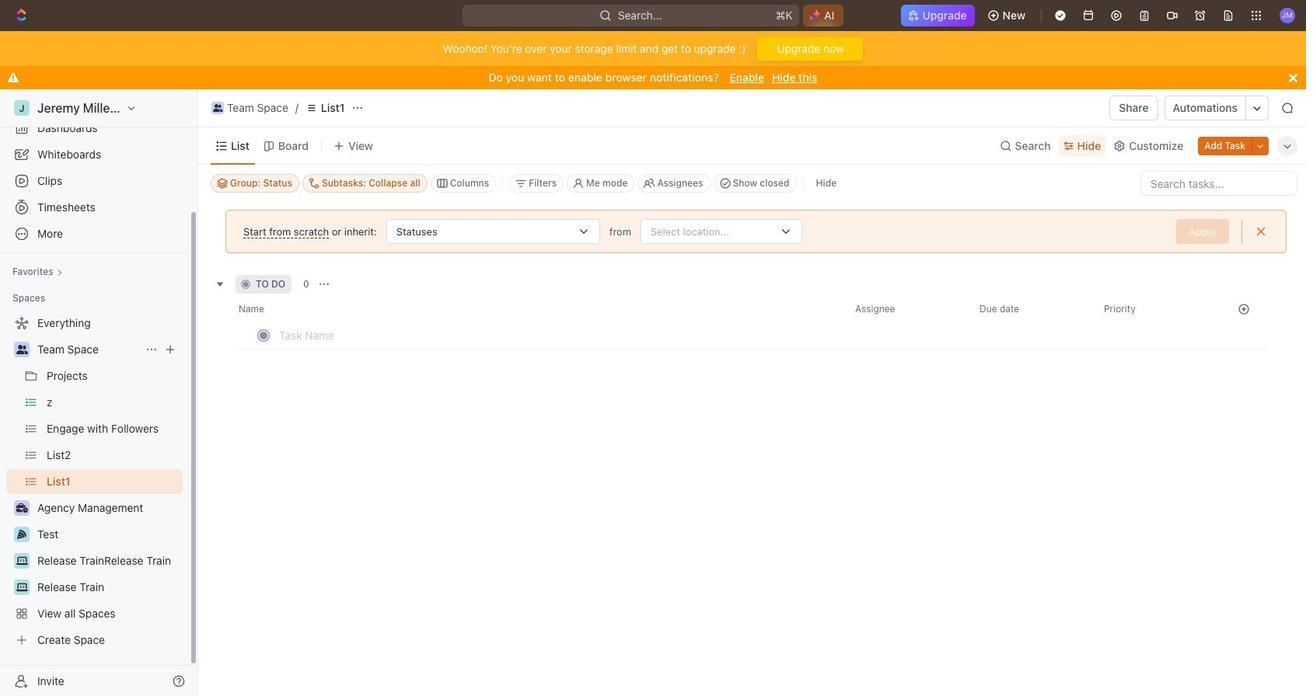 Task type: locate. For each thing, give the bounding box(es) containing it.
Search tasks... text field
[[1141, 172, 1297, 195]]

pizza slice image
[[17, 530, 26, 540]]

0 vertical spatial laptop code image
[[16, 557, 28, 566]]

1 laptop code image from the top
[[16, 557, 28, 566]]

tree
[[6, 311, 183, 653]]

laptop code image
[[16, 557, 28, 566], [16, 583, 28, 592]]

jeremy miller's workspace, , element
[[14, 100, 30, 116]]

sidebar navigation
[[0, 89, 201, 697]]

1 vertical spatial laptop code image
[[16, 583, 28, 592]]



Task type: describe. For each thing, give the bounding box(es) containing it.
tree inside sidebar navigation
[[6, 311, 183, 653]]

2 laptop code image from the top
[[16, 583, 28, 592]]

user group image
[[16, 345, 28, 355]]

business time image
[[16, 504, 28, 513]]

Task Name text field
[[279, 323, 733, 348]]

user group image
[[213, 104, 223, 112]]



Task type: vqa. For each thing, say whether or not it's contained in the screenshot.
user group IMAGE
yes



